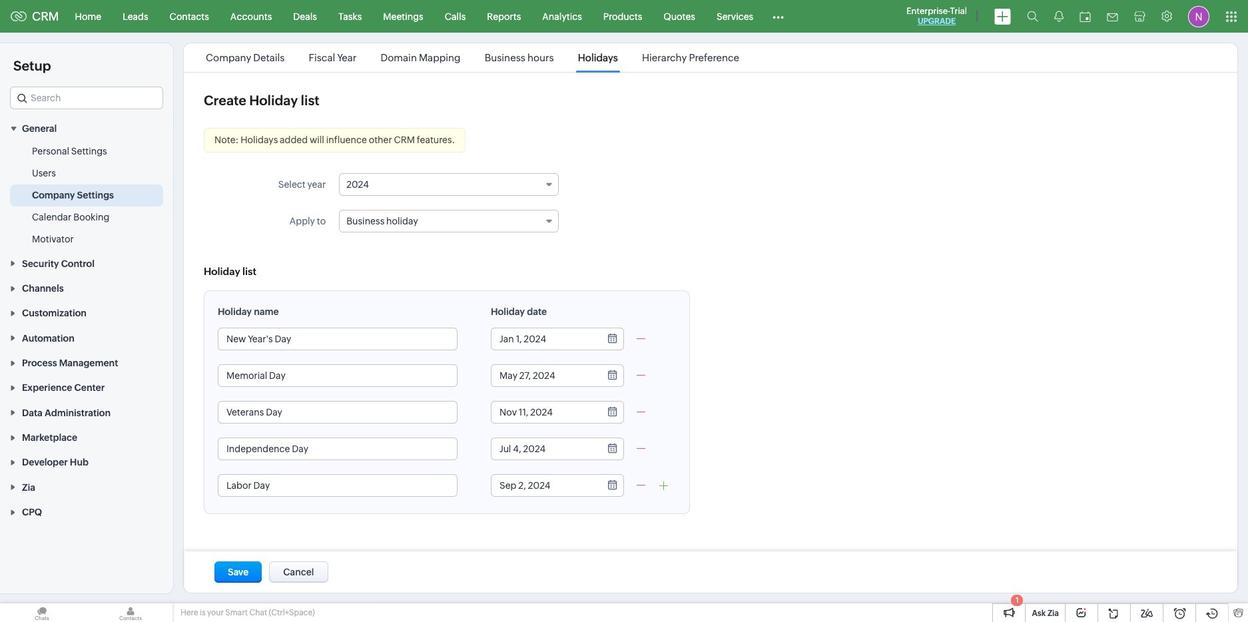 Task type: vqa. For each thing, say whether or not it's contained in the screenshot.
Amount
no



Task type: describe. For each thing, give the bounding box(es) containing it.
holiday name text field for 1st mmm d, yyyy text field from the bottom of the page
[[219, 439, 457, 460]]

2 holiday name text field from the top
[[219, 402, 457, 423]]

mmm d, yyyy text field for 1st holiday name text field from the bottom of the page
[[492, 475, 598, 497]]

3 holiday name text field from the top
[[219, 475, 457, 497]]

contacts image
[[89, 604, 173, 622]]

3 row from the top
[[537, 365, 688, 383]]

1 row from the top
[[537, 328, 688, 342]]

1 holiday name text field from the top
[[219, 329, 457, 350]]

sunday column header
[[670, 328, 688, 342]]

chats image
[[0, 604, 84, 622]]

saturday column header
[[648, 328, 666, 342]]

tuesday column header
[[560, 328, 578, 342]]

3 mmm d, yyyy text field from the top
[[492, 439, 598, 460]]

wednesday column header
[[582, 328, 600, 342]]



Task type: locate. For each thing, give the bounding box(es) containing it.
1 holiday name text field from the top
[[219, 365, 457, 387]]

holiday name text field for 1st mmm d, yyyy text field from the top
[[219, 365, 457, 387]]

list
[[194, 43, 752, 72]]

Holiday name text field
[[219, 329, 457, 350], [219, 402, 457, 423], [219, 475, 457, 497]]

0 vertical spatial holiday name text field
[[219, 329, 457, 350]]

2 row from the top
[[537, 345, 688, 363]]

mmm d, yyyy text field for third holiday name text field from the bottom of the page
[[492, 329, 598, 350]]

2 mmm d, yyyy text field from the top
[[492, 402, 598, 423]]

Holiday name text field
[[219, 365, 457, 387], [219, 439, 457, 460]]

MMM d, yyyy text field
[[492, 329, 598, 350], [492, 475, 598, 497]]

5 row from the top
[[537, 407, 688, 425]]

1 vertical spatial holiday name text field
[[219, 402, 457, 423]]

grid
[[528, 325, 697, 474]]

1 mmm d, yyyy text field from the top
[[492, 365, 598, 387]]

monday column header
[[537, 328, 556, 342]]

0 vertical spatial mmm d, yyyy text field
[[492, 365, 598, 387]]

thursday column header
[[604, 328, 622, 342]]

0 vertical spatial holiday name text field
[[219, 365, 457, 387]]

1 mmm d, yyyy text field from the top
[[492, 329, 598, 350]]

4 row from the top
[[537, 386, 688, 404]]

0 vertical spatial mmm d, yyyy text field
[[492, 329, 598, 350]]

2 mmm d, yyyy text field from the top
[[492, 475, 598, 497]]

1 vertical spatial mmm d, yyyy text field
[[492, 475, 598, 497]]

6 row from the top
[[537, 427, 688, 445]]

2 vertical spatial mmm d, yyyy text field
[[492, 439, 598, 460]]

7 row from the top
[[537, 448, 688, 466]]

friday column header
[[626, 328, 644, 342]]

2 holiday name text field from the top
[[219, 439, 457, 460]]

MMM d, yyyy text field
[[492, 365, 598, 387], [492, 402, 598, 423], [492, 439, 598, 460]]

1 vertical spatial holiday name text field
[[219, 439, 457, 460]]

1 vertical spatial mmm d, yyyy text field
[[492, 402, 598, 423]]

cell
[[537, 345, 556, 363], [560, 345, 578, 363], [582, 345, 600, 363], [604, 345, 622, 363], [626, 345, 644, 363], [670, 345, 688, 363], [560, 365, 578, 383], [582, 365, 600, 383], [648, 365, 666, 383], [670, 365, 688, 383], [626, 386, 644, 404], [560, 407, 578, 425], [582, 407, 600, 425], [648, 407, 666, 425], [626, 427, 644, 445], [648, 427, 666, 445], [560, 448, 578, 466], [582, 448, 600, 466], [604, 448, 622, 466], [626, 448, 644, 466], [648, 448, 666, 466], [670, 448, 688, 466]]

2 vertical spatial holiday name text field
[[219, 475, 457, 497]]

region
[[0, 141, 173, 251]]

row
[[537, 328, 688, 342], [537, 345, 688, 363], [537, 365, 688, 383], [537, 386, 688, 404], [537, 407, 688, 425], [537, 427, 688, 445], [537, 448, 688, 466]]



